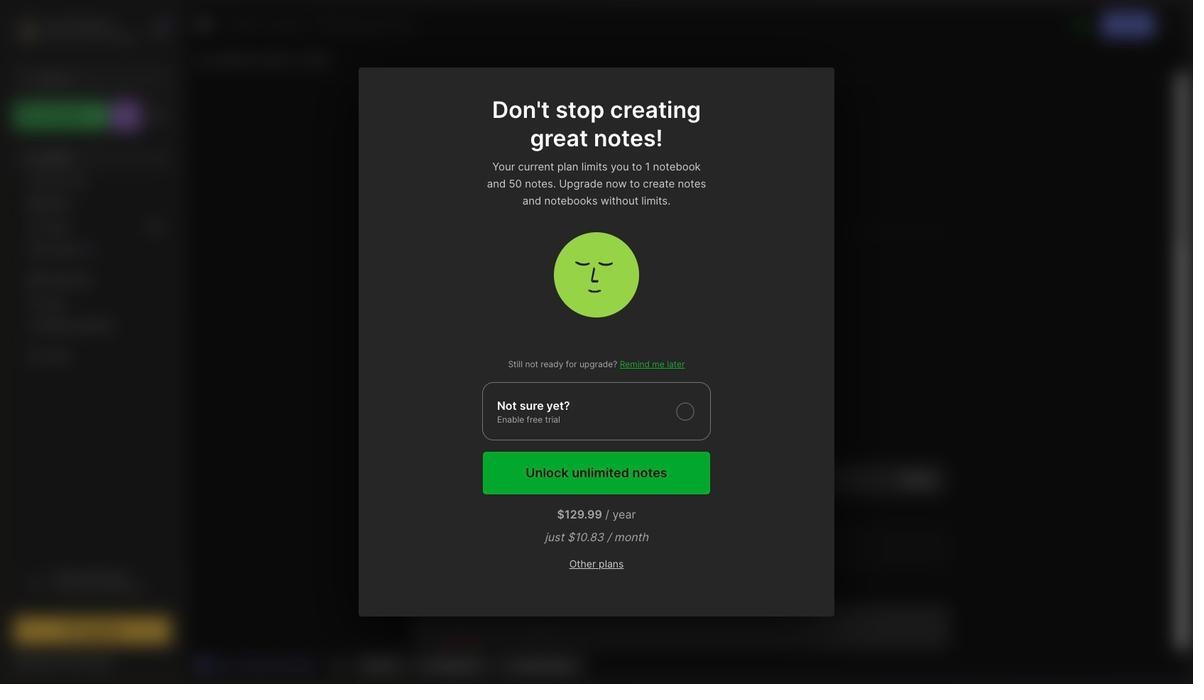 Task type: describe. For each thing, give the bounding box(es) containing it.
expand notebooks image
[[18, 276, 27, 285]]

Note Editor text field
[[185, 73, 1189, 650]]

main element
[[0, 0, 185, 684]]

add tag image
[[330, 657, 347, 674]]

Search text field
[[39, 72, 158, 86]]

none search field inside main element
[[39, 70, 158, 87]]

note window element
[[185, 4, 1189, 680]]



Task type: locate. For each thing, give the bounding box(es) containing it.
None search field
[[39, 70, 158, 87]]

None checkbox
[[482, 382, 711, 441]]

expand note image
[[195, 16, 212, 33]]

happy face illustration image
[[554, 232, 639, 318]]

expand tags image
[[18, 299, 27, 308]]

tree
[[5, 139, 180, 549]]

dialog
[[359, 67, 835, 617]]

tree inside main element
[[5, 139, 180, 549]]



Task type: vqa. For each thing, say whether or not it's contained in the screenshot.
row group
no



